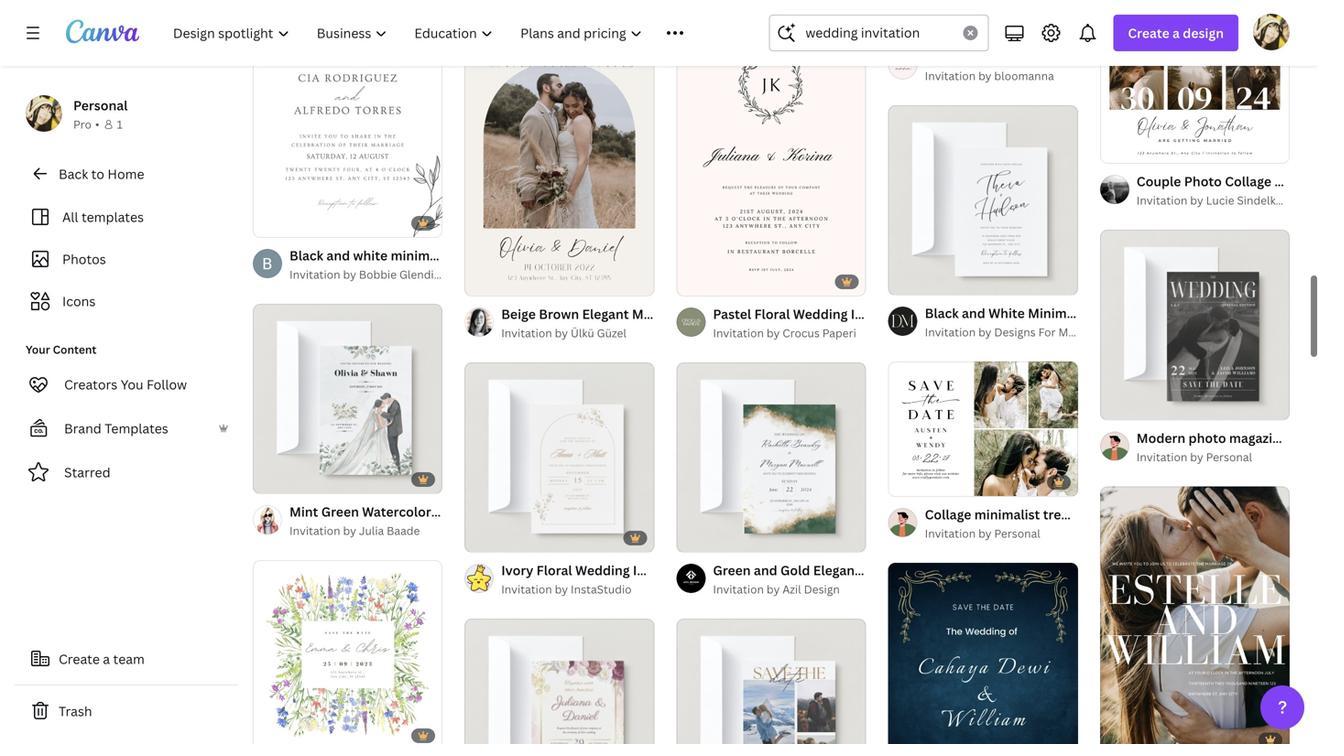 Task type: describe. For each thing, give the bounding box(es) containing it.
team
[[113, 651, 145, 668]]

invitation by personal for the bottom invitation by personal link
[[925, 526, 1041, 542]]

monogram
[[993, 48, 1061, 65]]

floral for ivory
[[537, 562, 572, 580]]

back
[[59, 165, 88, 183]]

icons link
[[26, 284, 227, 319]]

photos link
[[26, 242, 227, 277]]

invitation by crocus paperi link
[[713, 324, 866, 343]]

by inside "link"
[[979, 325, 992, 340]]

1 horizontal spatial invitation by personal link
[[1137, 448, 1290, 467]]

couple
[[1137, 173, 1181, 190]]

wedding inside mint green watercolor wedding invitation invitation by julia baade
[[434, 503, 489, 521]]

collage
[[1225, 173, 1272, 190]]

by inside ivory floral wedding invitation invitation by instastudio
[[555, 582, 568, 598]]

bloomanna
[[994, 68, 1054, 83]]

design
[[1183, 24, 1224, 42]]

you
[[121, 376, 143, 393]]

wedding for ivory
[[575, 562, 630, 580]]

save the date photo wedding card image
[[676, 619, 866, 745]]

pro
[[73, 117, 92, 132]]

minimalist monogram wedding invitation invitation by bloomanna
[[925, 48, 1182, 83]]

creators
[[64, 376, 118, 393]]

invitation inside couple photo collage simple  invitation by lucie sindelkova
[[1137, 193, 1188, 208]]

all templates link
[[26, 200, 227, 235]]

invitation by designs for makers link
[[925, 323, 1096, 342]]

invitation by bobbie glendinning
[[290, 267, 463, 282]]

couple photo collage simple link
[[1137, 171, 1319, 192]]

personal for the bottom invitation by personal link
[[994, 526, 1041, 542]]

1 of 2 for ivory floral wedding invitation
[[477, 531, 503, 544]]

paperi
[[823, 326, 856, 341]]

glendinning
[[399, 267, 463, 282]]

invitation by bloomanna link
[[925, 67, 1078, 85]]

invitation by julia baade link
[[290, 522, 443, 541]]

modern photo magazine cover calligraphy save the date wedding invitation card image
[[1100, 230, 1290, 420]]

create for create a design
[[1128, 24, 1170, 42]]

0 horizontal spatial personal
[[73, 97, 128, 114]]

lucie
[[1206, 193, 1235, 208]]

couple photo collage simple  invitation by lucie sindelkova
[[1137, 173, 1319, 208]]

to
[[91, 165, 104, 183]]

content
[[53, 342, 97, 357]]

templates
[[81, 208, 144, 226]]

1 for invitation by julia baade
[[266, 472, 271, 486]]

1 of 2 for mint green watercolor wedding invitation
[[266, 472, 292, 486]]

simple delicate watercolor flowers save the date wedding invitation image
[[253, 561, 443, 745]]

mint green watercolor wedding invitation image
[[253, 304, 443, 494]]

green inside mint green watercolor wedding invitation invitation by julia baade
[[321, 503, 359, 521]]

icons
[[62, 293, 96, 310]]

beige brown elegant minimalist save the date invitation card image
[[465, 28, 654, 296]]

create a team button
[[15, 641, 238, 678]]

pastel floral wedding invitation invitation by crocus paperi
[[713, 306, 911, 341]]

green and gold elegant wedding invitation link
[[713, 561, 981, 581]]

designs
[[994, 325, 1036, 340]]

invitation by instastudio link
[[501, 581, 654, 599]]

photos
[[62, 251, 106, 268]]

1 vertical spatial invitation by personal link
[[925, 525, 1078, 543]]

black and white minimalist calligraphy wedding invitation image
[[888, 105, 1078, 295]]

by inside minimalist monogram wedding invitation invitation by bloomanna
[[979, 68, 992, 83]]

invitation by ülkü güzel link
[[501, 324, 654, 343]]

follow
[[147, 376, 187, 393]]

makers
[[1059, 325, 1096, 340]]

elegant
[[813, 562, 860, 580]]

by inside green and gold elegant wedding invitation invitation by azil design
[[767, 582, 780, 597]]

by inside couple photo collage simple  invitation by lucie sindelkova
[[1190, 193, 1204, 208]]

brand templates link
[[15, 410, 238, 447]]

wedding inside green and gold elegant wedding invitation invitation by azil design
[[863, 562, 918, 580]]

create a team
[[59, 651, 145, 668]]

invitation by designs for makers
[[925, 325, 1096, 340]]

trash link
[[15, 694, 238, 730]]

invitation by azil design link
[[713, 581, 866, 599]]

creators you follow
[[64, 376, 187, 393]]

1 for invitation by instastudio
[[477, 531, 483, 544]]

templates
[[105, 420, 168, 437]]

and
[[754, 562, 777, 580]]

for
[[1039, 325, 1056, 340]]

starred
[[64, 464, 110, 481]]



Task type: vqa. For each thing, say whether or not it's contained in the screenshot.
Invitation by Julia Baade link at left
yes



Task type: locate. For each thing, give the bounding box(es) containing it.
invitation by personal link
[[1137, 448, 1290, 467], [925, 525, 1078, 543]]

green left and
[[713, 562, 751, 580]]

1 of 2 for green and gold elegant wedding invitation
[[689, 531, 715, 544]]

wedding for minimalist
[[1064, 48, 1118, 65]]

create inside dropdown button
[[1128, 24, 1170, 42]]

black and white minimalist foliage calligraphy wedding invitation image
[[253, 0, 443, 237]]

home
[[108, 165, 144, 183]]

1 horizontal spatial a
[[1173, 24, 1180, 42]]

1 horizontal spatial personal
[[994, 526, 1041, 542]]

2 vertical spatial personal
[[994, 526, 1041, 542]]

of for mint green watercolor wedding invitation
[[273, 472, 284, 486]]

ivory floral wedding invitation image
[[465, 363, 654, 553]]

0 vertical spatial floral
[[754, 306, 790, 323]]

1 horizontal spatial create
[[1128, 24, 1170, 42]]

0 horizontal spatial invitation by personal link
[[925, 525, 1078, 543]]

pastel floral wedding invitation image
[[676, 28, 866, 296]]

minimalist
[[925, 48, 990, 65]]

azil
[[783, 582, 801, 597]]

by inside pastel floral wedding invitation invitation by crocus paperi
[[767, 326, 780, 341]]

pro •
[[73, 117, 99, 132]]

1 horizontal spatial invitation by personal
[[1137, 450, 1252, 465]]

invitation inside "link"
[[925, 325, 976, 340]]

wedding right "watercolor"
[[434, 503, 489, 521]]

minimalist monogram wedding invitation image
[[888, 0, 1078, 38]]

0 vertical spatial personal
[[73, 97, 128, 114]]

a for design
[[1173, 24, 1180, 42]]

create
[[1128, 24, 1170, 42], [59, 651, 100, 668]]

your content
[[26, 342, 97, 357]]

sindelkova
[[1237, 193, 1295, 208]]

watercolor
[[362, 503, 431, 521]]

of
[[909, 273, 919, 287], [1121, 398, 1131, 412], [273, 472, 284, 486], [697, 531, 707, 544], [485, 531, 495, 544]]

floral for pastel
[[754, 306, 790, 323]]

1 vertical spatial floral
[[537, 562, 572, 580]]

wedding for pastel
[[793, 306, 848, 323]]

•
[[95, 117, 99, 132]]

floral up invitation by instastudio link
[[537, 562, 572, 580]]

Search search field
[[806, 16, 952, 50]]

0 horizontal spatial a
[[103, 651, 110, 668]]

0 vertical spatial invitation by personal link
[[1137, 448, 1290, 467]]

wedding inside ivory floral wedding invitation invitation by instastudio
[[575, 562, 630, 580]]

photo
[[1184, 173, 1222, 190]]

green and gold elegant wedding invitation image
[[676, 363, 866, 553]]

create left team
[[59, 651, 100, 668]]

1 horizontal spatial green
[[713, 562, 751, 580]]

bobbie
[[359, 267, 397, 282]]

invitation by ülkü güzel
[[501, 326, 627, 341]]

wedding up 'instastudio'
[[575, 562, 630, 580]]

floral
[[754, 306, 790, 323], [537, 562, 572, 580]]

2 for ivory floral wedding invitation
[[498, 531, 503, 544]]

invitation
[[1122, 48, 1182, 65], [925, 68, 976, 83], [1137, 193, 1188, 208], [290, 267, 340, 282], [851, 306, 911, 323], [925, 325, 976, 340], [713, 326, 764, 341], [501, 326, 552, 341], [1137, 450, 1188, 465], [492, 503, 553, 521], [290, 524, 340, 539], [925, 526, 976, 542], [921, 562, 981, 580], [633, 562, 694, 580], [713, 582, 764, 597], [501, 582, 552, 598]]

green
[[321, 503, 359, 521], [713, 562, 751, 580]]

1 vertical spatial personal
[[1206, 450, 1252, 465]]

wedding up paperi at top right
[[793, 306, 848, 323]]

1 for invitation by personal
[[1113, 398, 1118, 412]]

create inside create a team button
[[59, 651, 100, 668]]

a for team
[[103, 651, 110, 668]]

ivory floral wedding invitation link
[[501, 561, 694, 581]]

of for ivory floral wedding invitation
[[485, 531, 495, 544]]

instastudio
[[571, 582, 632, 598]]

green up invitation by julia baade link
[[321, 503, 359, 521]]

0 horizontal spatial create
[[59, 651, 100, 668]]

pastel
[[713, 306, 751, 323]]

white classy elegant big photo wedding invitation image
[[1100, 487, 1290, 745]]

1 vertical spatial invitation by personal
[[925, 526, 1041, 542]]

2 for mint green watercolor wedding invitation
[[286, 472, 292, 486]]

1 of 2 link for green and gold elegant wedding invitation
[[676, 363, 866, 553]]

1 for invitation by designs for makers
[[901, 273, 906, 287]]

0 horizontal spatial floral
[[537, 562, 572, 580]]

creators you follow link
[[15, 366, 238, 403]]

ivory
[[501, 562, 534, 580]]

navy and white elegant wedding invitation portrait image
[[888, 564, 1078, 745]]

starred link
[[15, 454, 238, 491]]

brand
[[64, 420, 101, 437]]

1
[[117, 117, 123, 132], [901, 273, 906, 287], [1113, 398, 1118, 412], [266, 472, 271, 486], [689, 531, 695, 544], [477, 531, 483, 544]]

create left design
[[1128, 24, 1170, 42]]

invitation by personal
[[1137, 450, 1252, 465], [925, 526, 1041, 542]]

0 vertical spatial invitation by personal
[[1137, 450, 1252, 465]]

green inside green and gold elegant wedding invitation invitation by azil design
[[713, 562, 751, 580]]

julia
[[359, 524, 384, 539]]

wedding inside minimalist monogram wedding invitation invitation by bloomanna
[[1064, 48, 1118, 65]]

your
[[26, 342, 50, 357]]

gold
[[781, 562, 810, 580]]

wedding right 'elegant'
[[863, 562, 918, 580]]

2 for green and gold elegant wedding invitation
[[710, 531, 715, 544]]

1 of 2 link for ivory floral wedding invitation
[[465, 363, 654, 553]]

personal for rightmost invitation by personal link
[[1206, 450, 1252, 465]]

0 vertical spatial create
[[1128, 24, 1170, 42]]

floral inside pastel floral wedding invitation invitation by crocus paperi
[[754, 306, 790, 323]]

a inside button
[[103, 651, 110, 668]]

0 vertical spatial a
[[1173, 24, 1180, 42]]

create a design button
[[1113, 15, 1239, 51]]

red and gold floral wedding invitation image
[[465, 620, 654, 745]]

invitation by bobbie glendinning link
[[290, 266, 463, 284]]

invitation by personal for rightmost invitation by personal link
[[1137, 450, 1252, 465]]

1 vertical spatial a
[[103, 651, 110, 668]]

ivory floral wedding invitation invitation by instastudio
[[501, 562, 694, 598]]

ülkü
[[571, 326, 594, 341]]

1 of 2 link
[[888, 105, 1078, 295], [1100, 230, 1290, 420], [253, 304, 443, 494], [676, 363, 866, 553], [465, 363, 654, 553]]

floral inside ivory floral wedding invitation invitation by instastudio
[[537, 562, 572, 580]]

1 of 2
[[901, 273, 927, 287], [1113, 398, 1139, 412], [266, 472, 292, 486], [689, 531, 715, 544], [477, 531, 503, 544]]

green and gold elegant wedding invitation invitation by azil design
[[713, 562, 981, 597]]

1 horizontal spatial floral
[[754, 306, 790, 323]]

a left team
[[103, 651, 110, 668]]

couple photo collage simple wedding invitation image
[[1100, 28, 1290, 163]]

1 for invitation by azil design
[[689, 531, 695, 544]]

top level navigation element
[[161, 15, 725, 51], [161, 15, 725, 51]]

a inside dropdown button
[[1173, 24, 1180, 42]]

wedding right monogram
[[1064, 48, 1118, 65]]

0 horizontal spatial invitation by personal
[[925, 526, 1041, 542]]

crocus
[[783, 326, 820, 341]]

mint green watercolor wedding invitation link
[[290, 502, 553, 522]]

all templates
[[62, 208, 144, 226]]

wedding inside pastel floral wedding invitation invitation by crocus paperi
[[793, 306, 848, 323]]

0 vertical spatial green
[[321, 503, 359, 521]]

1 of 2 link for mint green watercolor wedding invitation
[[253, 304, 443, 494]]

mint
[[290, 503, 318, 521]]

brand templates
[[64, 420, 168, 437]]

baade
[[387, 524, 420, 539]]

all
[[62, 208, 78, 226]]

güzel
[[597, 326, 627, 341]]

a left design
[[1173, 24, 1180, 42]]

floral up invitation by crocus paperi link
[[754, 306, 790, 323]]

collage minimalist trendy photo white neat save the date wedding invitation card image
[[888, 362, 1078, 497]]

minimalist monogram wedding invitation link
[[925, 47, 1182, 67]]

design
[[804, 582, 840, 597]]

by inside mint green watercolor wedding invitation invitation by julia baade
[[343, 524, 356, 539]]

trash
[[59, 703, 92, 721]]

simple
[[1275, 173, 1318, 190]]

stephanie aranda image
[[1253, 14, 1290, 50]]

wedding
[[1064, 48, 1118, 65], [793, 306, 848, 323], [434, 503, 489, 521], [863, 562, 918, 580], [575, 562, 630, 580]]

None search field
[[769, 15, 989, 51]]

by
[[979, 68, 992, 83], [1190, 193, 1204, 208], [343, 267, 356, 282], [979, 325, 992, 340], [767, 326, 780, 341], [555, 326, 568, 341], [1190, 450, 1204, 465], [343, 524, 356, 539], [979, 526, 992, 542], [767, 582, 780, 597], [555, 582, 568, 598]]

personal
[[73, 97, 128, 114], [1206, 450, 1252, 465], [994, 526, 1041, 542]]

pastel floral wedding invitation link
[[713, 304, 911, 324]]

create a design
[[1128, 24, 1224, 42]]

0 horizontal spatial green
[[321, 503, 359, 521]]

back to home link
[[15, 156, 238, 192]]

2
[[921, 273, 927, 287], [1133, 398, 1139, 412], [286, 472, 292, 486], [710, 531, 715, 544], [498, 531, 503, 544]]

create for create a team
[[59, 651, 100, 668]]

of for green and gold elegant wedding invitation
[[697, 531, 707, 544]]

mint green watercolor wedding invitation invitation by julia baade
[[290, 503, 553, 539]]

back to home
[[59, 165, 144, 183]]

1 vertical spatial create
[[59, 651, 100, 668]]

invitation by lucie sindelkova link
[[1137, 192, 1295, 210]]

1 vertical spatial green
[[713, 562, 751, 580]]

2 horizontal spatial personal
[[1206, 450, 1252, 465]]



